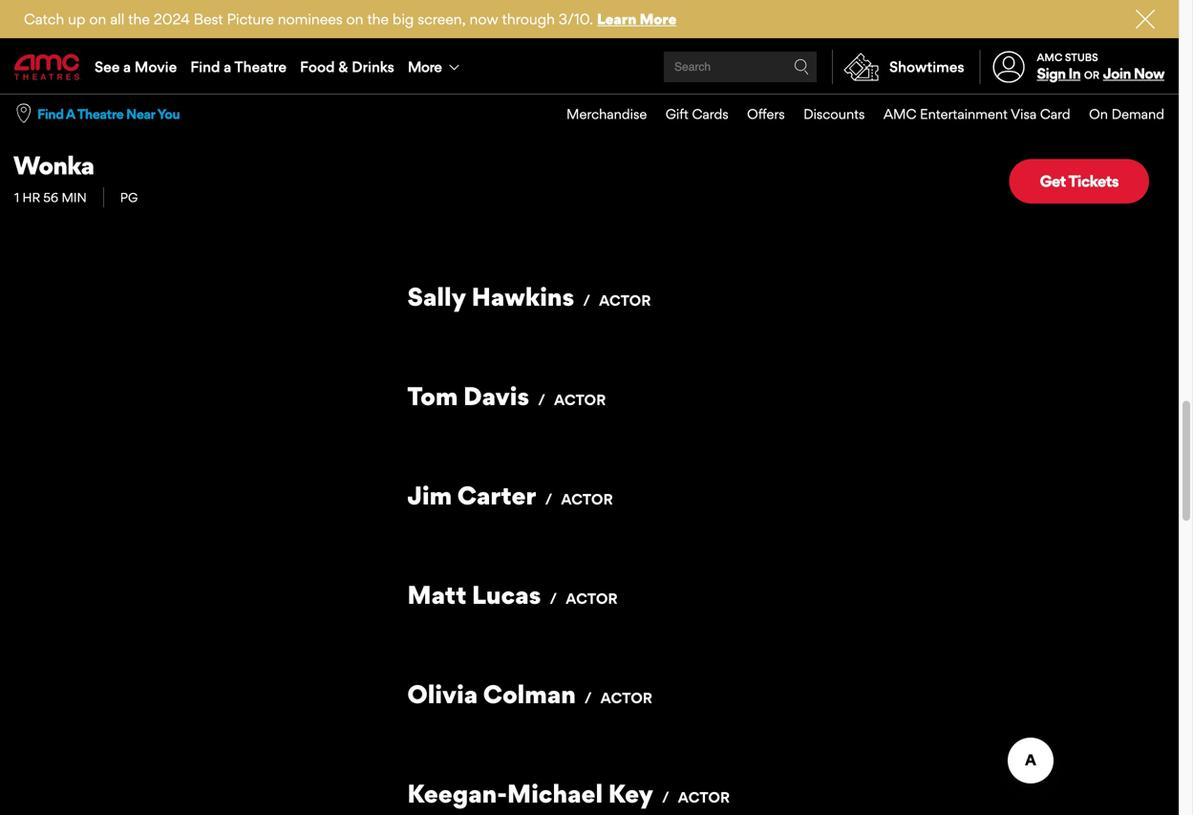Task type: vqa. For each thing, say whether or not it's contained in the screenshot.
the movie poster for the beekeeper Image
no



Task type: describe. For each thing, give the bounding box(es) containing it.
in
[[1069, 65, 1081, 82]]

1 hr 56 min
[[14, 190, 87, 205]]

sign
[[1037, 65, 1066, 82]]

sally hawkins
[[407, 282, 575, 312]]

nominees
[[278, 10, 343, 28]]

sally
[[407, 282, 466, 312]]

get
[[1040, 171, 1066, 190]]

lucas
[[472, 580, 541, 610]]

gift cards
[[666, 106, 729, 122]]

a
[[66, 106, 75, 122]]

gift cards link
[[647, 95, 729, 134]]

hawkins
[[472, 282, 575, 312]]

card
[[1040, 106, 1071, 122]]

carter
[[457, 480, 536, 511]]

now
[[1134, 65, 1165, 82]]

farnaby
[[488, 83, 587, 113]]

&
[[339, 58, 348, 75]]

drinks
[[352, 58, 395, 75]]

0 vertical spatial more
[[640, 10, 677, 28]]

davis
[[463, 381, 530, 411]]

visa
[[1011, 106, 1037, 122]]

join
[[1103, 65, 1131, 82]]

keegan-
[[407, 778, 507, 809]]

near
[[126, 106, 155, 122]]

find a theatre near you button
[[37, 105, 180, 123]]

catch up on all the 2024 best picture nominees on the big screen, now through 3/10. learn more
[[24, 10, 677, 28]]

stubs
[[1065, 51, 1099, 63]]

join now button
[[1103, 65, 1165, 82]]

theatre for a
[[77, 106, 124, 122]]

up
[[68, 10, 85, 28]]

get tickets link
[[1010, 159, 1150, 203]]

menu containing merchandise
[[548, 95, 1165, 134]]

food & drinks link
[[293, 40, 401, 94]]

merchandise link
[[548, 95, 647, 134]]

now
[[470, 10, 498, 28]]

olivia colman
[[407, 679, 576, 710]]

2024
[[154, 10, 190, 28]]

search the AMC website text field
[[672, 60, 794, 74]]

1
[[14, 190, 19, 205]]

find for find a theatre
[[190, 58, 220, 75]]

3/10.
[[559, 10, 593, 28]]

entertainment
[[920, 106, 1008, 122]]

catch
[[24, 10, 64, 28]]

merchandise
[[567, 106, 647, 122]]

olivia
[[407, 679, 478, 710]]

matt
[[407, 580, 467, 610]]

1 the from the left
[[128, 10, 150, 28]]

screen,
[[418, 10, 466, 28]]

56
[[43, 190, 58, 205]]

on demand
[[1089, 106, 1165, 122]]

actor for olivia colman
[[601, 689, 653, 707]]

cookie consent banner dialog
[[0, 742, 1179, 815]]

user profile image
[[982, 51, 1036, 83]]

hr
[[22, 190, 40, 205]]

or
[[1084, 69, 1100, 81]]

food
[[300, 58, 335, 75]]

big
[[393, 10, 414, 28]]

keegan-michael key
[[407, 778, 654, 809]]

a for movie
[[123, 58, 131, 75]]



Task type: locate. For each thing, give the bounding box(es) containing it.
amc entertainment visa card link
[[865, 95, 1071, 134]]

on demand link
[[1071, 95, 1165, 134]]

a right see on the top left of page
[[123, 58, 131, 75]]

menu up merchandise link
[[0, 40, 1179, 94]]

theatre inside button
[[77, 106, 124, 122]]

gift
[[666, 106, 689, 122]]

learn
[[597, 10, 637, 28]]

tom
[[407, 381, 458, 411]]

a for theatre
[[224, 58, 231, 75]]

key
[[608, 778, 654, 809]]

a inside 'link'
[[224, 58, 231, 75]]

through
[[502, 10, 555, 28]]

amc stubs sign in or join now
[[1037, 51, 1165, 82]]

the right all
[[128, 10, 150, 28]]

find down the best
[[190, 58, 220, 75]]

on
[[89, 10, 106, 28], [346, 10, 364, 28]]

actor for sally hawkins
[[599, 292, 651, 309]]

simon
[[407, 83, 483, 113]]

get tickets
[[1040, 171, 1119, 190]]

amc for visa
[[884, 106, 917, 122]]

discounts
[[804, 106, 865, 122]]

the
[[128, 10, 150, 28], [367, 10, 389, 28]]

1 horizontal spatial the
[[367, 10, 389, 28]]

1 horizontal spatial amc
[[1037, 51, 1063, 63]]

amc logo image
[[14, 54, 81, 80], [14, 54, 81, 80]]

tom davis
[[407, 381, 530, 411]]

1 vertical spatial more
[[408, 58, 442, 75]]

the left big
[[367, 10, 389, 28]]

0 horizontal spatial theatre
[[77, 106, 124, 122]]

find inside 'link'
[[190, 58, 220, 75]]

amc entertainment visa card
[[884, 106, 1071, 122]]

theatre for a
[[234, 58, 287, 75]]

discounts link
[[785, 95, 865, 134]]

0 horizontal spatial the
[[128, 10, 150, 28]]

amc for sign
[[1037, 51, 1063, 63]]

best
[[194, 10, 223, 28]]

tickets
[[1069, 171, 1119, 190]]

2 a from the left
[[224, 58, 231, 75]]

jim carter
[[407, 480, 536, 511]]

jim
[[407, 480, 452, 511]]

0 horizontal spatial amc
[[884, 106, 917, 122]]

cards
[[692, 106, 729, 122]]

actor for simon farnaby
[[611, 93, 663, 110]]

find
[[190, 58, 220, 75], [37, 106, 64, 122]]

on right nominees
[[346, 10, 364, 28]]

2 the from the left
[[367, 10, 389, 28]]

amc inside 'amc stubs sign in or join now'
[[1037, 51, 1063, 63]]

simon farnaby
[[407, 83, 587, 113]]

michael
[[507, 778, 603, 809]]

all
[[110, 10, 124, 28]]

actor for keegan-michael key
[[678, 788, 730, 806]]

1 horizontal spatial find
[[190, 58, 220, 75]]

showtimes image
[[833, 50, 890, 84]]

menu
[[0, 40, 1179, 94], [548, 95, 1165, 134]]

menu down showtimes image in the right of the page
[[548, 95, 1165, 134]]

on left all
[[89, 10, 106, 28]]

0 horizontal spatial on
[[89, 10, 106, 28]]

showtimes
[[890, 58, 965, 75]]

0 horizontal spatial more
[[408, 58, 442, 75]]

1 a from the left
[[123, 58, 131, 75]]

see a movie link
[[88, 40, 184, 94]]

theatre
[[234, 58, 287, 75], [77, 106, 124, 122]]

1 on from the left
[[89, 10, 106, 28]]

0 horizontal spatial a
[[123, 58, 131, 75]]

actor for jim carter
[[561, 490, 613, 508]]

you
[[157, 106, 180, 122]]

find inside button
[[37, 106, 64, 122]]

actor for matt lucas
[[566, 590, 618, 607]]

0 vertical spatial amc
[[1037, 51, 1063, 63]]

sign in or join amc stubs element
[[980, 40, 1165, 94]]

amc up sign
[[1037, 51, 1063, 63]]

demand
[[1112, 106, 1165, 122]]

min
[[62, 190, 87, 205]]

find left the a
[[37, 106, 64, 122]]

1 vertical spatial menu
[[548, 95, 1165, 134]]

theatre down picture
[[234, 58, 287, 75]]

offers link
[[729, 95, 785, 134]]

find for find a theatre near you
[[37, 106, 64, 122]]

showtimes link
[[832, 50, 965, 84]]

find a theatre near you
[[37, 106, 180, 122]]

2 on from the left
[[346, 10, 364, 28]]

more inside button
[[408, 58, 442, 75]]

1 vertical spatial find
[[37, 106, 64, 122]]

0 vertical spatial find
[[190, 58, 220, 75]]

menu containing more
[[0, 40, 1179, 94]]

1 horizontal spatial more
[[640, 10, 677, 28]]

a down picture
[[224, 58, 231, 75]]

find a theatre link
[[184, 40, 293, 94]]

picture
[[227, 10, 274, 28]]

1 vertical spatial theatre
[[77, 106, 124, 122]]

amc
[[1037, 51, 1063, 63], [884, 106, 917, 122]]

find a theatre
[[190, 58, 287, 75]]

amc down showtimes link
[[884, 106, 917, 122]]

1 horizontal spatial theatre
[[234, 58, 287, 75]]

actor
[[611, 93, 663, 110], [599, 292, 651, 309], [554, 391, 606, 409], [561, 490, 613, 508], [566, 590, 618, 607], [601, 689, 653, 707], [678, 788, 730, 806]]

learn more link
[[597, 10, 677, 28]]

more up simon
[[408, 58, 442, 75]]

pg
[[120, 190, 138, 205]]

see a movie
[[95, 58, 177, 75]]

theatre inside 'link'
[[234, 58, 287, 75]]

wonka
[[13, 150, 94, 181]]

0 vertical spatial menu
[[0, 40, 1179, 94]]

colman
[[483, 679, 576, 710]]

theatre right the a
[[77, 106, 124, 122]]

actor for tom davis
[[554, 391, 606, 409]]

1 horizontal spatial on
[[346, 10, 364, 28]]

0 vertical spatial theatre
[[234, 58, 287, 75]]

sign in button
[[1037, 65, 1081, 82]]

movie
[[135, 58, 177, 75]]

a
[[123, 58, 131, 75], [224, 58, 231, 75]]

submit search icon image
[[794, 59, 809, 75]]

more button
[[401, 40, 471, 94]]

0 horizontal spatial find
[[37, 106, 64, 122]]

1 vertical spatial amc
[[884, 106, 917, 122]]

offers
[[747, 106, 785, 122]]

more
[[640, 10, 677, 28], [408, 58, 442, 75]]

on
[[1089, 106, 1108, 122]]

see
[[95, 58, 120, 75]]

food & drinks
[[300, 58, 395, 75]]

matt lucas
[[407, 580, 541, 610]]

more right learn
[[640, 10, 677, 28]]

1 horizontal spatial a
[[224, 58, 231, 75]]



